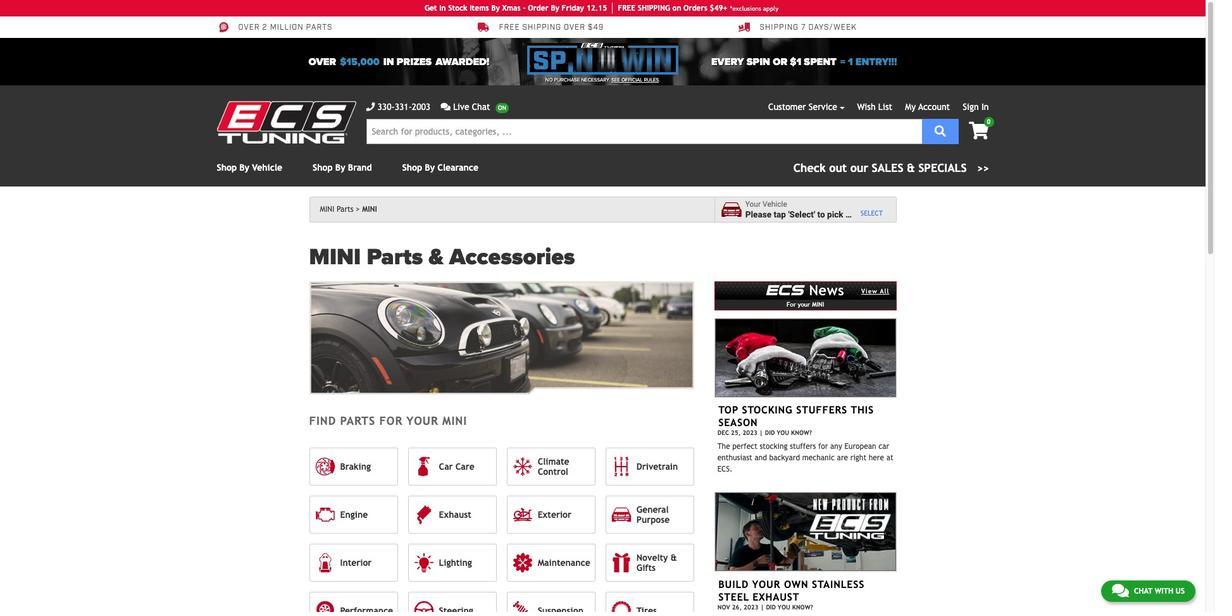 Task type: locate. For each thing, give the bounding box(es) containing it.
mini parts & accessories
[[309, 244, 575, 271]]

official
[[622, 77, 643, 83]]

mini right mini parts link
[[362, 205, 377, 214]]

know? down build your own stainless steel exhaust link
[[792, 604, 813, 611]]

7
[[801, 23, 806, 32]]

1 vertical spatial know?
[[792, 604, 813, 611]]

shipping
[[523, 23, 562, 32]]

by left brand
[[335, 163, 345, 173]]

for inside top stocking stuffers this season dec 25, 2023 | did you know? the perfect stocking stuffers for any european car enthusiast and backyard mechanic are right here at ecs.
[[819, 442, 828, 451]]

chat right live
[[472, 102, 490, 112]]

your vehicle please tap 'select' to pick a vehicle
[[746, 200, 880, 219]]

0 vertical spatial comments image
[[441, 103, 451, 111]]

2 horizontal spatial shop
[[402, 163, 422, 173]]

1 horizontal spatial exhaust
[[753, 592, 800, 604]]

0 vertical spatial your
[[798, 301, 811, 308]]

get in stock items by xmas - order by friday 12.15
[[425, 4, 607, 13]]

free shipping over $49
[[499, 23, 604, 32]]

vehicle down 'ecs tuning' image
[[252, 163, 282, 173]]

every spin or $1 spent = 1 entry!!!
[[712, 55, 897, 68]]

shop
[[217, 163, 237, 173], [313, 163, 333, 173], [402, 163, 422, 173]]

orders
[[684, 4, 708, 13]]

|
[[760, 430, 763, 437], [761, 604, 764, 611]]

331-
[[395, 102, 412, 112]]

your up please
[[746, 200, 761, 209]]

2 horizontal spatial &
[[907, 161, 915, 175]]

1 horizontal spatial &
[[671, 553, 677, 563]]

find parts for your mini
[[309, 414, 467, 428]]

free ship ping on orders $49+ *exclusions apply
[[618, 4, 779, 13]]

3 shop from the left
[[402, 163, 422, 173]]

0 vertical spatial did
[[765, 430, 775, 437]]

your right for
[[798, 301, 811, 308]]

mini down shop by brand
[[320, 205, 335, 214]]

maintenance
[[538, 558, 591, 568]]

control
[[538, 467, 569, 477]]

shop by clearance link
[[402, 163, 479, 173]]

in for sign
[[982, 102, 989, 112]]

steel
[[719, 592, 750, 604]]

2023 right 26,
[[744, 604, 759, 611]]

order
[[528, 4, 549, 13]]

1 horizontal spatial comments image
[[1112, 584, 1129, 599]]

| up stocking
[[760, 430, 763, 437]]

0 vertical spatial |
[[760, 430, 763, 437]]

comments image left live
[[441, 103, 451, 111]]

1 vertical spatial comments image
[[1112, 584, 1129, 599]]

0 horizontal spatial &
[[429, 244, 444, 271]]

ecs news
[[767, 280, 845, 299]]

stainless
[[812, 579, 865, 591]]

1 horizontal spatial for
[[819, 442, 828, 451]]

by down 'ecs tuning' image
[[239, 163, 249, 173]]

0 horizontal spatial chat
[[472, 102, 490, 112]]

0 horizontal spatial over
[[238, 23, 260, 32]]

parts for mini parts
[[337, 205, 354, 214]]

account
[[919, 102, 950, 112]]

.
[[659, 77, 660, 83]]

or
[[773, 55, 788, 68]]

exhaust up the 'lighting'
[[439, 510, 472, 520]]

2 vertical spatial &
[[671, 553, 677, 563]]

1 shop from the left
[[217, 163, 237, 173]]

0 vertical spatial for
[[380, 414, 403, 428]]

mechanic
[[803, 454, 835, 463]]

ecs
[[767, 280, 805, 299]]

the
[[718, 442, 730, 451]]

top stocking stuffers this season image
[[715, 318, 897, 398]]

you inside top stocking stuffers this season dec 25, 2023 | did you know? the perfect stocking stuffers for any european car enthusiast and backyard mechanic are right here at ecs.
[[777, 430, 790, 437]]

exhaust inside build your own stainless steel exhaust nov 26, 2023 | did you know?
[[753, 592, 800, 604]]

general purpose
[[637, 505, 670, 525]]

1 vertical spatial parts
[[367, 244, 423, 271]]

you down build your own stainless steel exhaust link
[[778, 604, 791, 611]]

exhaust down own
[[753, 592, 800, 604]]

1 horizontal spatial vehicle
[[763, 200, 787, 209]]

at
[[887, 454, 894, 463]]

every
[[712, 55, 744, 68]]

shop by brand
[[313, 163, 372, 173]]

over
[[564, 23, 586, 32]]

care
[[456, 462, 475, 472]]

'select'
[[788, 209, 816, 219]]

prizes
[[397, 55, 432, 68]]

you
[[777, 430, 790, 437], [778, 604, 791, 611]]

1 horizontal spatial over
[[309, 55, 336, 68]]

you up stocking
[[777, 430, 790, 437]]

are
[[837, 454, 848, 463]]

2 vertical spatial parts
[[340, 414, 376, 428]]

chat left with
[[1134, 588, 1153, 596]]

1 vertical spatial over
[[309, 55, 336, 68]]

your
[[746, 200, 761, 209], [753, 579, 781, 591]]

Search text field
[[366, 119, 922, 144]]

0 horizontal spatial your
[[407, 414, 439, 428]]

my account
[[906, 102, 950, 112]]

330-
[[378, 102, 395, 112]]

know? up stuffers
[[791, 430, 812, 437]]

1 vertical spatial exhaust
[[753, 592, 800, 604]]

entry!!!
[[856, 55, 897, 68]]

0 vertical spatial in
[[439, 4, 446, 13]]

search image
[[935, 125, 946, 136]]

0 vertical spatial know?
[[791, 430, 812, 437]]

0 horizontal spatial exhaust
[[439, 510, 472, 520]]

& inside novelty & gifts
[[671, 553, 677, 563]]

1 vertical spatial 2023
[[744, 604, 759, 611]]

mini
[[320, 205, 335, 214], [362, 205, 377, 214], [309, 244, 361, 271], [812, 301, 824, 308], [443, 414, 467, 428]]

get
[[425, 4, 437, 13]]

shop for shop by brand
[[313, 163, 333, 173]]

for
[[380, 414, 403, 428], [819, 442, 828, 451]]

parts for mini parts & accessories
[[367, 244, 423, 271]]

know? inside top stocking stuffers this season dec 25, 2023 | did you know? the perfect stocking stuffers for any european car enthusiast and backyard mechanic are right here at ecs.
[[791, 430, 812, 437]]

stuffers
[[797, 405, 848, 417]]

0 horizontal spatial in
[[439, 4, 446, 13]]

comments image left "chat with us"
[[1112, 584, 1129, 599]]

comments image inside chat with us link
[[1112, 584, 1129, 599]]

view
[[862, 288, 878, 295]]

car
[[439, 462, 453, 472]]

mini for mini
[[362, 205, 377, 214]]

1 horizontal spatial shop
[[313, 163, 333, 173]]

days/week
[[809, 23, 857, 32]]

drivetrain
[[637, 462, 678, 472]]

your inside build your own stainless steel exhaust nov 26, 2023 | did you know?
[[753, 579, 781, 591]]

did up stocking
[[765, 430, 775, 437]]

by
[[492, 4, 500, 13], [551, 4, 560, 13], [239, 163, 249, 173], [335, 163, 345, 173], [425, 163, 435, 173]]

pick
[[827, 209, 844, 219]]

my
[[906, 102, 916, 112]]

330-331-2003
[[378, 102, 431, 112]]

0 vertical spatial exhaust
[[439, 510, 472, 520]]

your left own
[[753, 579, 781, 591]]

0 horizontal spatial shop
[[217, 163, 237, 173]]

no purchase necessary. see official rules .
[[546, 77, 660, 83]]

comments image
[[441, 103, 451, 111], [1112, 584, 1129, 599]]

2003
[[412, 102, 431, 112]]

0 horizontal spatial for
[[380, 414, 403, 428]]

you inside build your own stainless steel exhaust nov 26, 2023 | did you know?
[[778, 604, 791, 611]]

season
[[719, 417, 758, 429]]

over
[[238, 23, 260, 32], [309, 55, 336, 68]]

to
[[818, 209, 825, 219]]

over left 2
[[238, 23, 260, 32]]

build your own stainless steel exhaust nov 26, 2023 | did you know?
[[718, 579, 865, 611]]

1 vertical spatial you
[[778, 604, 791, 611]]

by left the clearance
[[425, 163, 435, 173]]

0 vertical spatial &
[[907, 161, 915, 175]]

did down build your own stainless steel exhaust link
[[766, 604, 776, 611]]

tap
[[774, 209, 786, 219]]

2
[[262, 23, 268, 32]]

climate control link
[[507, 448, 596, 486]]

general
[[637, 505, 669, 515]]

for up mechanic on the bottom right of page
[[819, 442, 828, 451]]

0 vertical spatial parts
[[337, 205, 354, 214]]

0 horizontal spatial vehicle
[[252, 163, 282, 173]]

0 vertical spatial vehicle
[[252, 163, 282, 173]]

enthusiast
[[718, 454, 753, 463]]

0 vertical spatial 2023
[[743, 430, 758, 437]]

1 vertical spatial in
[[982, 102, 989, 112]]

customer service button
[[769, 101, 845, 114]]

vehicle up tap
[[763, 200, 787, 209]]

0 vertical spatial your
[[746, 200, 761, 209]]

top stocking stuffers this season link
[[719, 405, 874, 429]]

0 vertical spatial you
[[777, 430, 790, 437]]

2 shop from the left
[[313, 163, 333, 173]]

1 vertical spatial for
[[819, 442, 828, 451]]

| right 26,
[[761, 604, 764, 611]]

in right sign
[[982, 102, 989, 112]]

specials
[[919, 161, 967, 175]]

2023 right 25,
[[743, 430, 758, 437]]

comments image for chat
[[1112, 584, 1129, 599]]

your inside your vehicle please tap 'select' to pick a vehicle
[[746, 200, 761, 209]]

spent
[[804, 55, 837, 68]]

mini down mini parts
[[309, 244, 361, 271]]

and
[[755, 454, 767, 463]]

backyard
[[770, 454, 800, 463]]

on
[[673, 4, 682, 13]]

0 vertical spatial over
[[238, 23, 260, 32]]

your up 'car care' link on the bottom left
[[407, 414, 439, 428]]

1 vertical spatial chat
[[1134, 588, 1153, 596]]

shop by brand link
[[313, 163, 372, 173]]

lighting link
[[408, 544, 497, 582]]

news
[[810, 282, 845, 299]]

stock
[[448, 4, 468, 13]]

1 vertical spatial your
[[407, 414, 439, 428]]

any
[[831, 442, 843, 451]]

1 vertical spatial vehicle
[[763, 200, 787, 209]]

mini up car care
[[443, 414, 467, 428]]

over down parts
[[309, 55, 336, 68]]

1 horizontal spatial in
[[982, 102, 989, 112]]

engine link
[[309, 496, 398, 534]]

comments image inside the live chat link
[[441, 103, 451, 111]]

2023 inside build your own stainless steel exhaust nov 26, 2023 | did you know?
[[744, 604, 759, 611]]

find
[[309, 414, 336, 428]]

for up braking link
[[380, 414, 403, 428]]

by left xmas
[[492, 4, 500, 13]]

in right get
[[439, 4, 446, 13]]

0 horizontal spatial comments image
[[441, 103, 451, 111]]

1 vertical spatial your
[[753, 579, 781, 591]]

exterior
[[538, 510, 572, 520]]

1 vertical spatial did
[[766, 604, 776, 611]]

ecs tuning image
[[217, 101, 356, 144]]

novelty & gifts link
[[606, 544, 694, 582]]

1 vertical spatial |
[[761, 604, 764, 611]]

26,
[[732, 604, 742, 611]]

mini for mini parts
[[320, 205, 335, 214]]

vehicle
[[252, 163, 282, 173], [763, 200, 787, 209]]



Task type: vqa. For each thing, say whether or not it's contained in the screenshot.
'You' inside the Build Your Own Stainless Steel Exhaust Nov 26, 2023 | Did You Know?
yes



Task type: describe. For each thing, give the bounding box(es) containing it.
by for shop by vehicle
[[239, 163, 249, 173]]

ecs.
[[718, 465, 733, 474]]

1 vertical spatial &
[[429, 244, 444, 271]]

over $15,000 in prizes
[[309, 55, 432, 68]]

dec
[[718, 430, 729, 437]]

stocking
[[742, 405, 793, 417]]

shipping 7 days/week
[[760, 23, 857, 32]]

interior link
[[309, 544, 398, 582]]

-
[[523, 4, 526, 13]]

in for get
[[439, 4, 446, 13]]

mini down news
[[812, 301, 824, 308]]

climate control
[[538, 457, 570, 477]]

mini parts
[[320, 205, 354, 214]]

apply
[[763, 5, 779, 12]]

sales & specials
[[872, 161, 967, 175]]

over for over 2 million parts
[[238, 23, 260, 32]]

by right order
[[551, 4, 560, 13]]

service
[[809, 102, 838, 112]]

free shipping over $49 link
[[478, 22, 604, 33]]

over for over $15,000 in prizes
[[309, 55, 336, 68]]

build your own stainless steel exhaust image
[[715, 493, 897, 572]]

my account link
[[906, 102, 950, 112]]

own
[[784, 579, 809, 591]]

*exclusions
[[730, 5, 762, 12]]

with
[[1155, 588, 1174, 596]]

nov
[[718, 604, 730, 611]]

vehicle inside your vehicle please tap 'select' to pick a vehicle
[[763, 200, 787, 209]]

| inside build your own stainless steel exhaust nov 26, 2023 | did you know?
[[761, 604, 764, 611]]

customer service
[[769, 102, 838, 112]]

sign in link
[[963, 102, 989, 112]]

by for shop by clearance
[[425, 163, 435, 173]]

by for shop by brand
[[335, 163, 345, 173]]

ship
[[638, 4, 654, 13]]

shop for shop by clearance
[[402, 163, 422, 173]]

live
[[453, 102, 469, 112]]

european
[[845, 442, 877, 451]]

phone image
[[366, 103, 375, 111]]

comments image for live
[[441, 103, 451, 111]]

drivetrain link
[[606, 448, 694, 486]]

select link
[[861, 209, 883, 218]]

over 2 million parts
[[238, 23, 333, 32]]

mini parts link
[[320, 205, 360, 214]]

mini banner image image
[[309, 282, 694, 395]]

mini for mini parts & accessories
[[309, 244, 361, 271]]

wish list
[[858, 102, 893, 112]]

sales & specials link
[[794, 160, 989, 177]]

clearance
[[438, 163, 479, 173]]

ping
[[654, 4, 670, 13]]

did inside build your own stainless steel exhaust nov 26, 2023 | did you know?
[[766, 604, 776, 611]]

know? inside build your own stainless steel exhaust nov 26, 2023 | did you know?
[[792, 604, 813, 611]]

xmas
[[502, 4, 521, 13]]

top stocking stuffers this season dec 25, 2023 | did you know? the perfect stocking stuffers for any european car enthusiast and backyard mechanic are right here at ecs.
[[718, 405, 894, 474]]

$1
[[790, 55, 802, 68]]

list
[[879, 102, 893, 112]]

chat with us
[[1134, 588, 1185, 596]]

shop for shop by vehicle
[[217, 163, 237, 173]]

interior
[[340, 558, 372, 568]]

car
[[879, 442, 890, 451]]

ecs tuning 'spin to win' contest logo image
[[528, 43, 678, 75]]

exhaust inside "link"
[[439, 510, 472, 520]]

live chat
[[453, 102, 490, 112]]

no
[[546, 77, 553, 83]]

brand
[[348, 163, 372, 173]]

$15,000
[[340, 55, 380, 68]]

car care link
[[408, 448, 497, 486]]

free
[[618, 4, 636, 13]]

perfect
[[733, 442, 758, 451]]

parts
[[306, 23, 333, 32]]

0 link
[[959, 117, 994, 141]]

sales
[[872, 161, 904, 175]]

& for novelty
[[671, 553, 677, 563]]

items
[[470, 4, 489, 13]]

rules
[[644, 77, 659, 83]]

build your own stainless steel exhaust link
[[719, 579, 865, 604]]

2023 inside top stocking stuffers this season dec 25, 2023 | did you know? the perfect stocking stuffers for any european car enthusiast and backyard mechanic are right here at ecs.
[[743, 430, 758, 437]]

stuffers
[[790, 442, 816, 451]]

top
[[719, 405, 739, 417]]

0 vertical spatial chat
[[472, 102, 490, 112]]

novelty
[[637, 553, 668, 563]]

braking link
[[309, 448, 398, 486]]

parts for find parts for your mini
[[340, 414, 376, 428]]

for
[[787, 301, 796, 308]]

| inside top stocking stuffers this season dec 25, 2023 | did you know? the perfect stocking stuffers for any european car enthusiast and backyard mechanic are right here at ecs.
[[760, 430, 763, 437]]

gifts
[[637, 563, 656, 574]]

1 horizontal spatial chat
[[1134, 588, 1153, 596]]

& for sales
[[907, 161, 915, 175]]

purchase
[[554, 77, 580, 83]]

chat with us link
[[1102, 581, 1196, 603]]

all
[[880, 288, 890, 295]]

maintenance link
[[507, 544, 596, 582]]

build
[[719, 579, 749, 591]]

spin
[[747, 55, 771, 68]]

novelty & gifts
[[637, 553, 677, 574]]

accessories
[[449, 244, 575, 271]]

a
[[846, 209, 850, 219]]

shopping cart image
[[969, 122, 989, 140]]

shipping 7 days/week link
[[739, 22, 857, 33]]

did inside top stocking stuffers this season dec 25, 2023 | did you know? the perfect stocking stuffers for any european car enthusiast and backyard mechanic are right here at ecs.
[[765, 430, 775, 437]]

330-331-2003 link
[[366, 101, 431, 114]]

*exclusions apply link
[[730, 3, 779, 13]]

vehicle
[[853, 209, 880, 219]]

see official rules link
[[612, 77, 659, 84]]

exhaust link
[[408, 496, 497, 534]]

1 horizontal spatial your
[[798, 301, 811, 308]]

wish
[[858, 102, 876, 112]]

purpose
[[637, 515, 670, 525]]

$49+
[[710, 4, 728, 13]]



